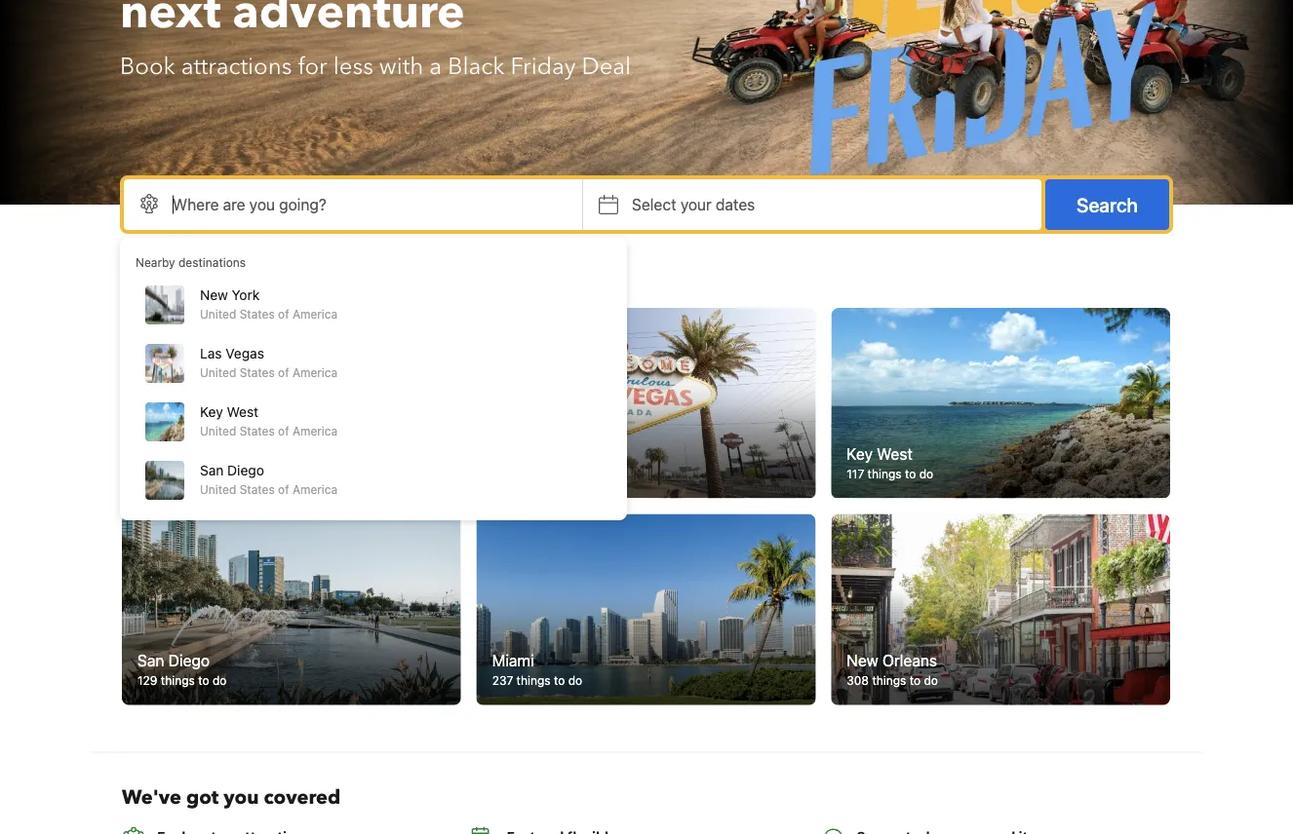 Task type: locate. For each thing, give the bounding box(es) containing it.
0 horizontal spatial new
[[138, 445, 169, 463]]

new up 308
[[847, 651, 878, 670]]

black
[[448, 50, 505, 82]]

san
[[200, 463, 224, 479], [138, 651, 164, 670]]

states inside san diego united states of america
[[240, 483, 275, 496]]

las vegas image
[[477, 308, 816, 499]]

miami image
[[477, 515, 816, 705]]

0 horizontal spatial diego
[[168, 651, 210, 670]]

united up las
[[200, 307, 236, 321]]

1 united from the top
[[200, 307, 236, 321]]

to down "orleans"
[[910, 674, 921, 688]]

3 america from the top
[[292, 424, 338, 438]]

things inside "new york 1190 things to do"
[[166, 468, 201, 481]]

america for diego
[[292, 483, 338, 496]]

america for vegas
[[292, 366, 338, 379]]

united for key
[[200, 424, 236, 438]]

york inside "new york 1190 things to do"
[[173, 445, 205, 463]]

america inside key west united states of america
[[292, 424, 338, 438]]

nearby destinations
[[136, 256, 246, 269], [122, 265, 313, 292]]

search
[[1077, 193, 1138, 216]]

of inside san diego united states of america
[[278, 483, 289, 496]]

0 vertical spatial diego
[[227, 463, 264, 479]]

to inside san diego 129 things to do
[[198, 674, 209, 688]]

key west united states of america
[[200, 404, 338, 438]]

of inside key west united states of america
[[278, 424, 289, 438]]

america inside new york united states of america
[[292, 307, 338, 321]]

things right 117
[[868, 468, 902, 481]]

nearby destinations up las
[[122, 265, 313, 292]]

0 horizontal spatial san
[[138, 651, 164, 670]]

york inside new york united states of america
[[232, 287, 260, 303]]

0 vertical spatial york
[[232, 287, 260, 303]]

dates
[[716, 196, 755, 214]]

san for san diego united states of america
[[200, 463, 224, 479]]

of down key west united states of america
[[278, 483, 289, 496]]

key inside key west 117 things to do
[[847, 445, 873, 463]]

308
[[847, 674, 869, 688]]

4 states from the top
[[240, 483, 275, 496]]

things inside san diego 129 things to do
[[161, 674, 195, 688]]

do for new york
[[218, 468, 232, 481]]

destinations
[[178, 256, 246, 269], [196, 265, 313, 292]]

things right 1190
[[166, 468, 201, 481]]

1 horizontal spatial new
[[200, 287, 228, 303]]

diego inside san diego united states of america
[[227, 463, 264, 479]]

new up las
[[200, 287, 228, 303]]

do down key west united states of america
[[218, 468, 232, 481]]

san inside san diego 129 things to do
[[138, 651, 164, 670]]

key
[[200, 404, 223, 420], [847, 445, 873, 463]]

of up san diego united states of america
[[278, 424, 289, 438]]

0 vertical spatial key
[[200, 404, 223, 420]]

things for new york
[[166, 468, 201, 481]]

san diego united states of america
[[200, 463, 338, 496]]

0 vertical spatial san
[[200, 463, 224, 479]]

san inside san diego united states of america
[[200, 463, 224, 479]]

do right 117
[[919, 468, 934, 481]]

san right 1190
[[200, 463, 224, 479]]

america down key west united states of america
[[292, 483, 338, 496]]

2 states from the top
[[240, 366, 275, 379]]

2 united from the top
[[200, 366, 236, 379]]

2 america from the top
[[292, 366, 338, 379]]

1 america from the top
[[292, 307, 338, 321]]

things
[[166, 468, 201, 481], [868, 468, 902, 481], [161, 674, 195, 688], [517, 674, 551, 688], [872, 674, 906, 688]]

things right "129"
[[161, 674, 195, 688]]

diego for san diego united states of america
[[227, 463, 264, 479]]

2 vertical spatial new
[[847, 651, 878, 670]]

united down las
[[200, 366, 236, 379]]

new
[[200, 287, 228, 303], [138, 445, 169, 463], [847, 651, 878, 670]]

united inside las vegas united states of america
[[200, 366, 236, 379]]

things for key west
[[868, 468, 902, 481]]

to right 237
[[554, 674, 565, 688]]

of up las vegas united states of america
[[278, 307, 289, 321]]

united inside new york united states of america
[[200, 307, 236, 321]]

do right 237
[[568, 674, 582, 688]]

san diego image
[[122, 515, 461, 705]]

of up key west united states of america
[[278, 366, 289, 379]]

do for key west
[[919, 468, 934, 481]]

to
[[204, 468, 215, 481], [905, 468, 916, 481], [198, 674, 209, 688], [554, 674, 565, 688], [910, 674, 921, 688]]

west inside key west 117 things to do
[[877, 445, 913, 463]]

states down vegas
[[240, 366, 275, 379]]

1 states from the top
[[240, 307, 275, 321]]

states inside key west united states of america
[[240, 424, 275, 438]]

states for las vegas
[[240, 366, 275, 379]]

key up 117
[[847, 445, 873, 463]]

0 horizontal spatial key
[[200, 404, 223, 420]]

4 of from the top
[[278, 483, 289, 496]]

united down "new york 1190 things to do"
[[200, 483, 236, 496]]

diego
[[227, 463, 264, 479], [168, 651, 210, 670]]

do inside "new york 1190 things to do"
[[218, 468, 232, 481]]

miami 237 things to do
[[492, 651, 582, 688]]

states up san diego united states of america
[[240, 424, 275, 438]]

york down key west united states of america
[[173, 445, 205, 463]]

2 horizontal spatial new
[[847, 651, 878, 670]]

3 united from the top
[[200, 424, 236, 438]]

things inside key west 117 things to do
[[868, 468, 902, 481]]

of inside new york united states of america
[[278, 307, 289, 321]]

new inside new york united states of america
[[200, 287, 228, 303]]

book attractions for less with a black friday deal
[[120, 50, 631, 82]]

to inside new orleans 308 things to do
[[910, 674, 921, 688]]

west inside key west united states of america
[[227, 404, 259, 420]]

0 vertical spatial west
[[227, 404, 259, 420]]

do inside new orleans 308 things to do
[[924, 674, 938, 688]]

do down "orleans"
[[924, 674, 938, 688]]

1 horizontal spatial key
[[847, 445, 873, 463]]

search button
[[1046, 179, 1169, 230]]

to inside "new york 1190 things to do"
[[204, 468, 215, 481]]

of
[[278, 307, 289, 321], [278, 366, 289, 379], [278, 424, 289, 438], [278, 483, 289, 496]]

do right "129"
[[213, 674, 227, 688]]

of inside las vegas united states of america
[[278, 366, 289, 379]]

things inside the 'miami 237 things to do'
[[517, 674, 551, 688]]

237
[[492, 674, 513, 688]]

america up san diego united states of america
[[292, 424, 338, 438]]

york up vegas
[[232, 287, 260, 303]]

0 horizontal spatial west
[[227, 404, 259, 420]]

new up 1190
[[138, 445, 169, 463]]

states
[[240, 307, 275, 321], [240, 366, 275, 379], [240, 424, 275, 438], [240, 483, 275, 496]]

do for san diego
[[213, 674, 227, 688]]

1 of from the top
[[278, 307, 289, 321]]

diego inside san diego 129 things to do
[[168, 651, 210, 670]]

las
[[200, 346, 222, 362]]

west
[[227, 404, 259, 420], [877, 445, 913, 463]]

1 vertical spatial york
[[173, 445, 205, 463]]

0 horizontal spatial york
[[173, 445, 205, 463]]

new for new york 1190 things to do
[[138, 445, 169, 463]]

things down miami
[[517, 674, 551, 688]]

1 horizontal spatial san
[[200, 463, 224, 479]]

1 horizontal spatial west
[[877, 445, 913, 463]]

things inside new orleans 308 things to do
[[872, 674, 906, 688]]

york
[[232, 287, 260, 303], [173, 445, 205, 463]]

key up "new york 1190 things to do"
[[200, 404, 223, 420]]

america
[[292, 307, 338, 321], [292, 366, 338, 379], [292, 424, 338, 438], [292, 483, 338, 496]]

to right 1190
[[204, 468, 215, 481]]

1 vertical spatial west
[[877, 445, 913, 463]]

new for new york united states of america
[[200, 287, 228, 303]]

states up vegas
[[240, 307, 275, 321]]

destinations up vegas
[[196, 265, 313, 292]]

to right 117
[[905, 468, 916, 481]]

1 horizontal spatial diego
[[227, 463, 264, 479]]

3 of from the top
[[278, 424, 289, 438]]

united for san
[[200, 483, 236, 496]]

america up key west united states of america
[[292, 366, 338, 379]]

4 united from the top
[[200, 483, 236, 496]]

new inside new orleans 308 things to do
[[847, 651, 878, 670]]

1 vertical spatial san
[[138, 651, 164, 670]]

united
[[200, 307, 236, 321], [200, 366, 236, 379], [200, 424, 236, 438], [200, 483, 236, 496]]

united inside san diego united states of america
[[200, 483, 236, 496]]

2 of from the top
[[278, 366, 289, 379]]

america up las vegas united states of america
[[292, 307, 338, 321]]

do
[[218, 468, 232, 481], [919, 468, 934, 481], [213, 674, 227, 688], [568, 674, 582, 688], [924, 674, 938, 688]]

1 vertical spatial diego
[[168, 651, 210, 670]]

1 horizontal spatial york
[[232, 287, 260, 303]]

to right "129"
[[198, 674, 209, 688]]

nearby
[[136, 256, 175, 269], [122, 265, 192, 292]]

3 states from the top
[[240, 424, 275, 438]]

america inside las vegas united states of america
[[292, 366, 338, 379]]

states inside new york united states of america
[[240, 307, 275, 321]]

key inside key west united states of america
[[200, 404, 223, 420]]

key for key west 117 things to do
[[847, 445, 873, 463]]

united inside key west united states of america
[[200, 424, 236, 438]]

do for new orleans
[[924, 674, 938, 688]]

1 vertical spatial key
[[847, 445, 873, 463]]

things down "orleans"
[[872, 674, 906, 688]]

0 vertical spatial new
[[200, 287, 228, 303]]

san up "129"
[[138, 651, 164, 670]]

key west image
[[831, 308, 1170, 499]]

select
[[632, 196, 676, 214]]

attractions
[[181, 50, 292, 82]]

we've
[[122, 784, 181, 811]]

4 america from the top
[[292, 483, 338, 496]]

of for new york
[[278, 307, 289, 321]]

of for las vegas
[[278, 366, 289, 379]]

states for san diego
[[240, 483, 275, 496]]

new orleans 308 things to do
[[847, 651, 938, 688]]

do inside san diego 129 things to do
[[213, 674, 227, 688]]

states down key west united states of america
[[240, 483, 275, 496]]

do inside key west 117 things to do
[[919, 468, 934, 481]]

america inside san diego united states of america
[[292, 483, 338, 496]]

states inside las vegas united states of america
[[240, 366, 275, 379]]

to inside key west 117 things to do
[[905, 468, 916, 481]]

1 vertical spatial new
[[138, 445, 169, 463]]

new inside "new york 1190 things to do"
[[138, 445, 169, 463]]

united up "new york 1190 things to do"
[[200, 424, 236, 438]]

new york image
[[122, 308, 461, 499]]



Task type: vqa. For each thing, say whether or not it's contained in the screenshot.
Restaurants & cafes
no



Task type: describe. For each thing, give the bounding box(es) containing it.
deal
[[582, 50, 631, 82]]

to for new orleans
[[910, 674, 921, 688]]

do inside the 'miami 237 things to do'
[[568, 674, 582, 688]]

you
[[224, 784, 259, 811]]

key west 117 things to do
[[847, 445, 934, 481]]

select your dates
[[632, 196, 755, 214]]

america for west
[[292, 424, 338, 438]]

to for key west
[[905, 468, 916, 481]]

less
[[333, 50, 373, 82]]

new for new orleans 308 things to do
[[847, 651, 878, 670]]

with
[[379, 50, 424, 82]]

diego for san diego 129 things to do
[[168, 651, 210, 670]]

117
[[847, 468, 864, 481]]

129
[[138, 674, 157, 688]]

san diego 129 things to do
[[138, 651, 227, 688]]

west for key west 117 things to do
[[877, 445, 913, 463]]

san for san diego 129 things to do
[[138, 651, 164, 670]]

york for new york united states of america
[[232, 287, 260, 303]]

book
[[120, 50, 175, 82]]

of for san diego
[[278, 483, 289, 496]]

miami
[[492, 651, 534, 670]]

your
[[681, 196, 712, 214]]

Where are you going? search field
[[124, 179, 582, 230]]

for
[[298, 50, 327, 82]]

things for san diego
[[161, 674, 195, 688]]

new york united states of america
[[200, 287, 338, 321]]

vegas
[[226, 346, 264, 362]]

states for new york
[[240, 307, 275, 321]]

got
[[186, 784, 219, 811]]

destinations up new york united states of america
[[178, 256, 246, 269]]

to inside the 'miami 237 things to do'
[[554, 674, 565, 688]]

1190
[[138, 468, 163, 481]]

to for san diego
[[198, 674, 209, 688]]

york for new york 1190 things to do
[[173, 445, 205, 463]]

nearby destinations up new york united states of america
[[136, 256, 246, 269]]

key for key west united states of america
[[200, 404, 223, 420]]

orleans
[[883, 651, 937, 670]]

united for new
[[200, 307, 236, 321]]

of for key west
[[278, 424, 289, 438]]

covered
[[264, 784, 340, 811]]

things for new orleans
[[872, 674, 906, 688]]

united for las
[[200, 366, 236, 379]]

friday
[[511, 50, 576, 82]]

new york 1190 things to do
[[138, 445, 232, 481]]

a
[[429, 50, 442, 82]]

america for york
[[292, 307, 338, 321]]

west for key west united states of america
[[227, 404, 259, 420]]

new orleans image
[[831, 515, 1170, 705]]

las vegas united states of america
[[200, 346, 338, 379]]

to for new york
[[204, 468, 215, 481]]

we've got you covered
[[122, 784, 340, 811]]

states for key west
[[240, 424, 275, 438]]



